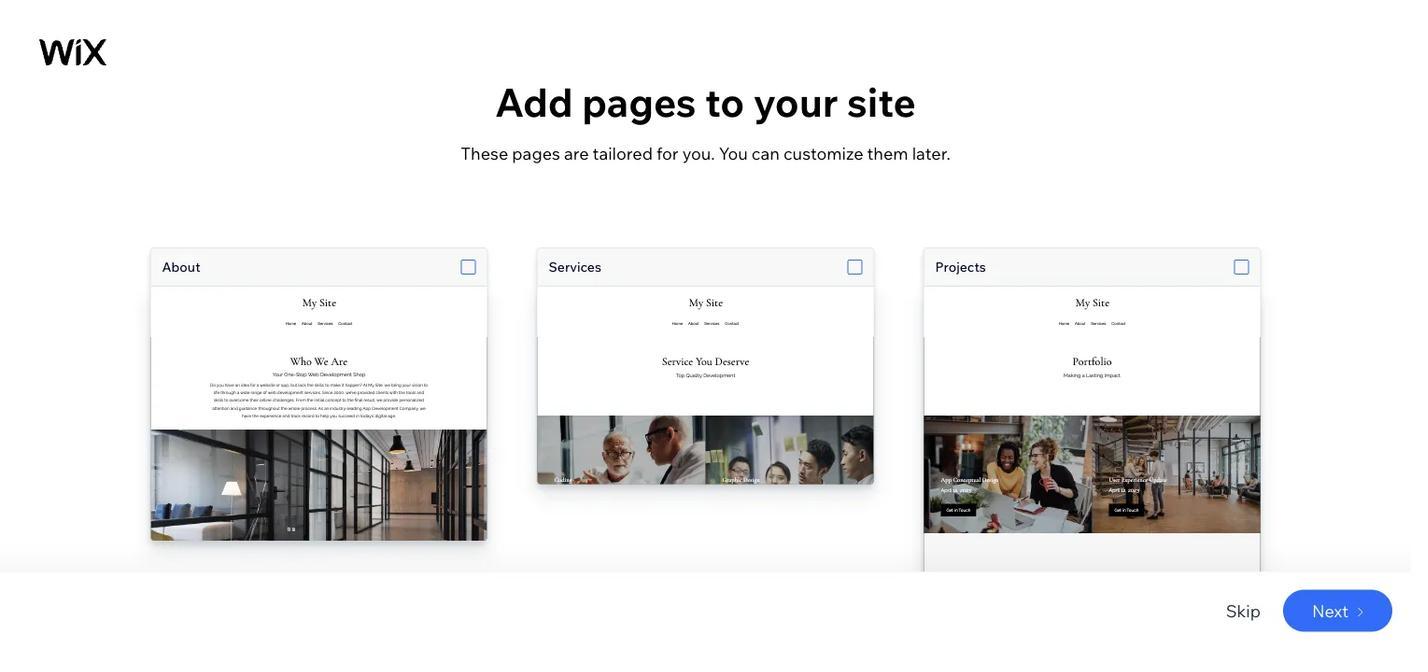 Task type: locate. For each thing, give the bounding box(es) containing it.
0 horizontal spatial pages
[[512, 143, 561, 164]]

add pages to your site
[[495, 77, 917, 126]]

your right services
[[604, 267, 669, 305]]

0 vertical spatial pages
[[582, 77, 697, 126]]

pages for these
[[512, 143, 561, 164]]

design...
[[835, 267, 956, 305]]

preparing your homepage design...
[[456, 267, 956, 305]]

pages up tailored
[[582, 77, 697, 126]]

your
[[754, 77, 839, 126], [604, 267, 669, 305]]

add
[[495, 77, 573, 126]]

these pages are tailored for you. you can customize them later.
[[461, 143, 951, 164]]

later.
[[913, 143, 951, 164]]

pages
[[582, 77, 697, 126], [512, 143, 561, 164]]

are
[[564, 143, 589, 164]]

home
[[71, 54, 108, 71]]

1 horizontal spatial your
[[754, 77, 839, 126]]

customize
[[784, 143, 864, 164]]

pages left are
[[512, 143, 561, 164]]

preparing
[[456, 267, 597, 305]]

1 horizontal spatial pages
[[582, 77, 697, 126]]

your up customize on the right top of page
[[754, 77, 839, 126]]

services
[[549, 258, 602, 275]]

skip
[[1226, 601, 1261, 622]]

1 vertical spatial pages
[[512, 143, 561, 164]]

homepage
[[675, 267, 828, 305]]

site
[[847, 77, 917, 126]]

tailored
[[593, 143, 653, 164]]

these
[[461, 143, 509, 164]]

0 horizontal spatial your
[[604, 267, 669, 305]]



Task type: vqa. For each thing, say whether or not it's contained in the screenshot.
are
yes



Task type: describe. For each thing, give the bounding box(es) containing it.
can
[[752, 143, 780, 164]]

about
[[162, 258, 200, 275]]

for
[[657, 143, 679, 164]]

projects
[[936, 258, 987, 275]]

you
[[719, 143, 748, 164]]

1 vertical spatial your
[[604, 267, 669, 305]]

0 vertical spatial your
[[754, 77, 839, 126]]

next
[[1313, 600, 1349, 621]]

them
[[868, 143, 909, 164]]

pages for add
[[582, 77, 697, 126]]

you.
[[683, 143, 715, 164]]

to
[[705, 77, 745, 126]]



